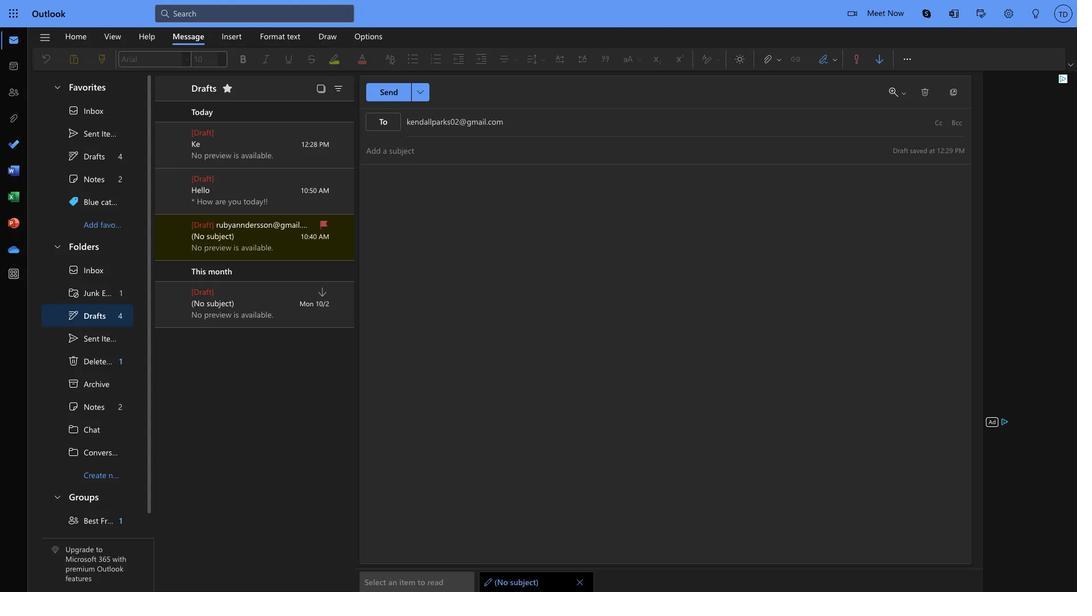 Task type: vqa. For each thing, say whether or not it's contained in the screenshot.
Mon
yes



Task type: locate. For each thing, give the bounding box(es) containing it.
outlook
[[32, 7, 65, 19], [97, 564, 123, 574]]

how
[[197, 196, 213, 207]]

1 vertical spatial 
[[68, 355, 79, 367]]

1 horizontal spatial to
[[418, 577, 425, 588]]

1 inside  tree item
[[119, 356, 122, 367]]


[[874, 54, 885, 65]]

10:50 am
[[301, 186, 329, 195]]

 button down "td" image
[[1066, 59, 1076, 71]]

items up  deleted items
[[102, 333, 121, 344]]

1 vertical spatial  button
[[411, 83, 430, 101]]

2  tree item from the top
[[42, 304, 133, 327]]

0 vertical spatial  sent items
[[68, 128, 121, 139]]

 button
[[868, 50, 891, 68]]

available. down today "heading"
[[241, 150, 273, 161]]

sent down favorites tree item
[[84, 128, 99, 139]]

pm right 12:28
[[319, 140, 329, 149]]

3 is from the top
[[234, 309, 239, 320]]

select a message checkbox down *
[[169, 222, 191, 240]]

1 vertical spatial  tree item
[[42, 327, 133, 350]]

1 vertical spatial 
[[68, 264, 79, 276]]

groups tree item
[[42, 486, 133, 509]]

you
[[228, 196, 241, 207]]

1 vertical spatial notes
[[84, 401, 105, 412]]

 tree item down favorites tree item
[[42, 122, 133, 145]]

12:28
[[301, 140, 317, 149]]

draw
[[319, 30, 337, 41]]

1 inside  tree item
[[119, 515, 122, 526]]

1 4 from the top
[[118, 151, 122, 162]]

1 vertical spatial 
[[68, 333, 79, 344]]

 button
[[1023, 0, 1050, 29]]

 button right font size text field
[[218, 51, 227, 67]]

0 vertical spatial  notes
[[68, 173, 105, 185]]

 inside  button
[[921, 88, 930, 97]]

items right deleted
[[113, 356, 132, 367]]

1 vertical spatial am
[[319, 232, 329, 241]]

1 vertical spatial outlook
[[97, 564, 123, 574]]

inbox for 
[[84, 105, 103, 116]]

inbox
[[84, 105, 103, 116], [84, 265, 103, 275]]

 inside tree
[[68, 264, 79, 276]]

new group tree item
[[42, 532, 133, 555]]

2 inbox from the top
[[84, 265, 103, 275]]

 button
[[968, 0, 995, 29]]

cc button
[[930, 113, 948, 132]]

1 horizontal spatial 
[[1068, 62, 1074, 68]]

4 [draft] from the top
[[191, 287, 214, 297]]

tree
[[42, 259, 146, 486]]

0 vertical spatial available.
[[241, 150, 273, 161]]

2 vertical spatial items
[[113, 356, 132, 367]]

tab list containing home
[[56, 27, 391, 45]]


[[68, 150, 79, 162], [68, 310, 79, 321]]

[draft] down this
[[191, 287, 214, 297]]

 up 
[[68, 150, 79, 162]]

2 notes from the top
[[84, 401, 105, 412]]

mon
[[300, 299, 314, 308]]

 deleted items
[[68, 355, 132, 367]]

1 vertical spatial 1
[[119, 356, 122, 367]]

 inside reading pane main content
[[417, 89, 424, 96]]

2  from the top
[[68, 264, 79, 276]]

 button inside reading pane main content
[[411, 83, 430, 101]]

subject) right 
[[510, 577, 539, 588]]

0 vertical spatial 2
[[118, 173, 122, 184]]

 button left favorites
[[47, 76, 67, 97]]

2 vertical spatial select a message checkbox
[[169, 289, 191, 308]]

2 am from the top
[[319, 232, 329, 241]]

1 vertical spatial  tree item
[[42, 259, 133, 281]]

0 vertical spatial  tree item
[[42, 122, 133, 145]]

notes up chat
[[84, 401, 105, 412]]

to inside select an item to read button
[[418, 577, 425, 588]]

add favorite tree item
[[42, 213, 133, 236]]

preview for 
[[204, 242, 231, 253]]

0 vertical spatial 
[[68, 424, 79, 435]]

no preview is available. for 
[[191, 242, 273, 253]]

no preview is available. up month
[[191, 242, 273, 253]]

0 vertical spatial 4
[[118, 151, 122, 162]]

 tree item down  tree item
[[42, 418, 133, 441]]

2 preview from the top
[[204, 242, 231, 253]]

 tree item
[[42, 122, 133, 145], [42, 327, 133, 350]]

select a message checkbox down this
[[169, 289, 191, 308]]

1  from the top
[[68, 105, 79, 116]]

0 vertical spatial sent
[[84, 128, 99, 139]]

 right 
[[832, 56, 839, 63]]

2 vertical spatial no
[[191, 309, 202, 320]]

 for 
[[68, 447, 79, 458]]

[draft] rubyanndersson@gmail.com 
[[191, 219, 330, 231]]

 drafts up "" tree item
[[68, 150, 105, 162]]

1 inbox from the top
[[84, 105, 103, 116]]

 down favorites tree item
[[68, 128, 79, 139]]

 button right send
[[411, 83, 430, 101]]

items for 1st "" tree item
[[102, 128, 121, 139]]

 down the 
[[68, 401, 79, 412]]


[[977, 9, 986, 18]]

1 horizontal spatial  button
[[1066, 59, 1076, 71]]

0 horizontal spatial 
[[68, 355, 79, 367]]

with
[[113, 554, 126, 564]]

2 vertical spatial 1
[[119, 515, 122, 526]]

 button inside groups tree item
[[47, 486, 67, 508]]

0 vertical spatial  tree item
[[42, 167, 133, 190]]

subject) down month
[[207, 298, 234, 309]]

1 vertical spatial items
[[102, 333, 121, 344]]


[[317, 287, 328, 298]]

0 vertical spatial  button
[[1066, 59, 1076, 71]]

 inside  tree item
[[68, 355, 79, 367]]

2 vertical spatial preview
[[204, 309, 231, 320]]

0 vertical spatial  tree item
[[42, 99, 133, 122]]

 left folders
[[53, 242, 62, 251]]

notes inside favorites tree
[[84, 173, 105, 184]]

favorites tree item
[[42, 76, 133, 99]]

 drafts down  tree item
[[68, 310, 106, 321]]

subject) for 
[[207, 298, 234, 309]]


[[949, 88, 958, 97]]

no for 
[[191, 242, 202, 253]]

 inside favorites tree
[[68, 173, 79, 185]]

junk
[[84, 287, 100, 298]]

 up the 
[[68, 355, 79, 367]]

 for  deleted items
[[68, 355, 79, 367]]

 left chat
[[68, 424, 79, 435]]

2 sent from the top
[[84, 333, 99, 344]]

0 vertical spatial outlook
[[32, 7, 65, 19]]

 for 
[[68, 105, 79, 116]]

(no subject) down this month
[[191, 298, 234, 309]]

3 select a message checkbox from the top
[[169, 289, 191, 308]]

1 2 from the top
[[118, 173, 122, 184]]

2 no preview is available. from the top
[[191, 242, 273, 253]]

 up  tree item
[[68, 333, 79, 344]]

application containing outlook
[[0, 0, 1077, 592]]

outlook up  button
[[32, 7, 65, 19]]

1 vertical spatial sent
[[84, 333, 99, 344]]

1 select a message checkbox from the top
[[169, 176, 191, 194]]

2 1 from the top
[[119, 356, 122, 367]]

1  notes from the top
[[68, 173, 105, 185]]

 tree item down  chat
[[42, 441, 133, 464]]

is up you at the left
[[234, 150, 239, 161]]

no preview is available.
[[191, 150, 273, 161], [191, 242, 273, 253], [191, 309, 273, 320]]

notes inside tree
[[84, 401, 105, 412]]

0 vertical spatial 1
[[119, 287, 122, 298]]

2  drafts from the top
[[68, 310, 106, 321]]

upgrade
[[66, 545, 94, 555]]

is
[[234, 150, 239, 161], [234, 242, 239, 253], [234, 309, 239, 320]]

1 vertical spatial 
[[417, 89, 424, 96]]

 tree item for 
[[42, 99, 133, 122]]

1 vertical spatial  tree item
[[42, 304, 133, 327]]

1  inbox from the top
[[68, 105, 103, 116]]

available.
[[241, 150, 273, 161], [241, 242, 273, 253], [241, 309, 273, 320]]

12:28 pm
[[301, 140, 329, 149]]

1 is from the top
[[234, 150, 239, 161]]

meet
[[867, 7, 885, 18]]

is for 
[[234, 242, 239, 253]]

1 horizontal spatial 
[[921, 88, 930, 97]]

1 vertical spatial  sent items
[[68, 333, 121, 344]]

0 vertical spatial no preview is available.
[[191, 150, 273, 161]]

 down  chat
[[68, 447, 79, 458]]

Select a message checkbox
[[169, 176, 191, 194], [169, 222, 191, 240], [169, 289, 191, 308]]

 tree item up "" tree item
[[42, 145, 133, 167]]

 left favorites
[[53, 82, 62, 91]]

0 vertical spatial drafts
[[191, 82, 217, 94]]

2  tree item from the top
[[42, 441, 133, 464]]

available. down this month heading
[[241, 309, 273, 320]]

1 (no subject) from the top
[[191, 231, 234, 242]]

preview up month
[[204, 242, 231, 253]]

items down favorites tree item
[[102, 128, 121, 139]]

2 up category
[[118, 173, 122, 184]]

2 vertical spatial available.
[[241, 309, 273, 320]]

today heading
[[155, 101, 354, 122]]

(no right 
[[494, 577, 508, 588]]

0 horizontal spatial to
[[96, 545, 103, 555]]

1 vertical spatial preview
[[204, 242, 231, 253]]


[[68, 128, 79, 139], [68, 333, 79, 344]]

1 vertical spatial 
[[68, 401, 79, 412]]

 inside groups tree item
[[53, 492, 62, 502]]

 tree item for 
[[42, 259, 133, 281]]


[[848, 9, 857, 18]]

available. for 
[[241, 242, 273, 253]]

1 vertical spatial  tree item
[[42, 395, 133, 418]]

2  sent items from the top
[[68, 333, 121, 344]]

 tree item
[[42, 99, 133, 122], [42, 259, 133, 281]]

2  tree item from the top
[[42, 259, 133, 281]]

files image
[[8, 113, 19, 125]]

(no subject) up this month
[[191, 231, 234, 242]]

1 vertical spatial 2
[[118, 401, 122, 412]]

3 [draft] from the top
[[191, 219, 214, 230]]

0 vertical spatial 
[[921, 88, 930, 97]]

2  from the top
[[68, 333, 79, 344]]

3 no preview is available. from the top
[[191, 309, 273, 320]]

10:40 am
[[301, 232, 329, 241]]

application
[[0, 0, 1077, 592]]


[[318, 219, 330, 231]]

pm inside reading pane main content
[[955, 146, 965, 155]]


[[734, 54, 746, 65]]

1 inside  junk email 1
[[119, 287, 122, 298]]

(no up this
[[191, 231, 204, 242]]

1 vertical spatial (no
[[191, 298, 204, 309]]

[draft] down how
[[191, 219, 214, 230]]

(no down this
[[191, 298, 204, 309]]

0 vertical spatial  inbox
[[68, 105, 103, 116]]

inbox inside tree
[[84, 265, 103, 275]]

1 vertical spatial drafts
[[84, 151, 105, 162]]

1 vertical spatial  notes
[[68, 401, 105, 412]]

 tree item
[[42, 145, 133, 167], [42, 304, 133, 327]]

subject) inside reading pane main content
[[510, 577, 539, 588]]

1 vertical spatial is
[[234, 242, 239, 253]]

1  drafts from the top
[[68, 150, 105, 162]]

0 vertical spatial am
[[319, 186, 329, 195]]

 inside favorites tree item
[[53, 82, 62, 91]]

1  from the top
[[68, 173, 79, 185]]

home button
[[57, 27, 95, 45]]

tab list
[[56, 27, 391, 45]]

inbox up  junk email 1
[[84, 265, 103, 275]]


[[1032, 9, 1041, 18]]

 button
[[182, 51, 191, 67], [218, 51, 227, 67], [47, 76, 67, 97], [47, 236, 67, 257], [47, 486, 67, 508]]

 sent items inside tree
[[68, 333, 121, 344]]

1  tree item from the top
[[42, 145, 133, 167]]

 button left folders
[[47, 236, 67, 257]]

2 vertical spatial no preview is available.
[[191, 309, 273, 320]]

 for  chat
[[68, 424, 79, 435]]

rubyanndersson@gmail.com
[[216, 219, 317, 230]]

this month heading
[[155, 261, 354, 282]]

 inside tree
[[68, 401, 79, 412]]

notes up blue
[[84, 173, 105, 184]]

(no inside reading pane main content
[[494, 577, 508, 588]]

 tree item
[[42, 350, 133, 373]]

0 vertical spatial no
[[191, 150, 202, 161]]

outlook link
[[32, 0, 65, 27]]

3 preview from the top
[[204, 309, 231, 320]]

inbox down favorites tree item
[[84, 105, 103, 116]]


[[851, 54, 862, 65]]

am for no preview is available.
[[319, 232, 329, 241]]

0 vertical spatial  drafts
[[68, 150, 105, 162]]

is up this month heading
[[234, 242, 239, 253]]

 notes inside favorites tree
[[68, 173, 105, 185]]

 notes down  tree item
[[68, 401, 105, 412]]

 
[[762, 54, 783, 65]]

1 vertical spatial  inbox
[[68, 264, 103, 276]]

0 vertical spatial to
[[96, 545, 103, 555]]

2  from the top
[[68, 401, 79, 412]]

1 vertical spatial  drafts
[[68, 310, 106, 321]]

1 vertical spatial (no subject)
[[191, 298, 234, 309]]

category
[[101, 196, 132, 207]]

1 vertical spatial no
[[191, 242, 202, 253]]

ad
[[989, 418, 996, 426]]

 inside favorites tree
[[68, 105, 79, 116]]

0 vertical spatial items
[[102, 128, 121, 139]]

outlook down group
[[97, 564, 123, 574]]

tags group
[[845, 48, 891, 71]]

 inbox down favorites tree item
[[68, 105, 103, 116]]

drafts
[[191, 82, 217, 94], [84, 151, 105, 162], [84, 310, 106, 321]]

 notes inside tree
[[68, 401, 105, 412]]

home
[[65, 30, 87, 41]]

1 vertical spatial 
[[68, 447, 79, 458]]

0 vertical spatial 
[[68, 150, 79, 162]]

 right 
[[901, 90, 907, 97]]

email
[[102, 287, 121, 298]]

 tree item down ' archive'
[[42, 395, 133, 418]]

[draft] up hello
[[191, 173, 214, 184]]

are
[[215, 196, 226, 207]]

cc
[[935, 118, 943, 127]]

1  from the top
[[68, 128, 79, 139]]

 notes
[[68, 173, 105, 185], [68, 401, 105, 412]]

0 vertical spatial (no subject)
[[191, 231, 234, 242]]

drafts down  junk email 1
[[84, 310, 106, 321]]

0 vertical spatial (no
[[191, 231, 204, 242]]

calendar image
[[8, 61, 19, 72]]

 sent items down favorites tree item
[[68, 128, 121, 139]]

powerpoint image
[[8, 218, 19, 230]]

1 notes from the top
[[84, 173, 105, 184]]

Font text field
[[119, 52, 182, 66]]

0 horizontal spatial outlook
[[32, 7, 65, 19]]

0 vertical spatial inbox
[[84, 105, 103, 116]]

 search field
[[155, 0, 354, 26]]

 button
[[572, 575, 588, 590]]

 down "td" image
[[1068, 62, 1074, 68]]

1 right deleted
[[119, 356, 122, 367]]

 down favorites tree item
[[68, 105, 79, 116]]

2 (no subject) from the top
[[191, 298, 234, 309]]

notes for 2nd '' tree item from the top of the page
[[84, 401, 105, 412]]

left-rail-appbar navigation
[[2, 27, 25, 263]]

 tree item up deleted
[[42, 327, 133, 350]]

3 1 from the top
[[119, 515, 122, 526]]

 button for groups
[[47, 486, 67, 508]]

view button
[[96, 27, 130, 45]]

 tree item up junk
[[42, 259, 133, 281]]

2 vertical spatial is
[[234, 309, 239, 320]]

 tree item
[[42, 509, 133, 532]]

4 down email
[[118, 310, 122, 321]]

 button left groups
[[47, 486, 67, 508]]

inbox inside favorites tree
[[84, 105, 103, 116]]

 inbox inside favorites tree
[[68, 105, 103, 116]]

2 down  tree item
[[118, 401, 122, 412]]

2 4 from the top
[[118, 310, 122, 321]]

available. down [draft] rubyanndersson@gmail.com 
[[241, 242, 273, 253]]

drafts left ""
[[191, 82, 217, 94]]

1 vertical spatial available.
[[241, 242, 273, 253]]

 sent items inside favorites tree
[[68, 128, 121, 139]]

1 vertical spatial 4
[[118, 310, 122, 321]]

2 select a message checkbox from the top
[[169, 222, 191, 240]]

preview
[[204, 150, 231, 161], [204, 242, 231, 253], [204, 309, 231, 320]]

1 1 from the top
[[119, 287, 122, 298]]

 inbox up  tree item
[[68, 264, 103, 276]]

 button
[[729, 50, 751, 68]]

 inside favorites tree
[[68, 150, 79, 162]]

favorites tree
[[42, 72, 133, 236]]

(no for 
[[191, 298, 204, 309]]

 sent items
[[68, 128, 121, 139], [68, 333, 121, 344]]

items inside favorites tree
[[102, 128, 121, 139]]

2 no from the top
[[191, 242, 202, 253]]

 tree item
[[42, 190, 133, 213]]

1 vertical spatial to
[[418, 577, 425, 588]]

message button
[[164, 27, 213, 45]]

1  sent items from the top
[[68, 128, 121, 139]]

new
[[84, 538, 100, 549]]

is for 
[[234, 309, 239, 320]]

1  tree item from the top
[[42, 99, 133, 122]]

 button inside the 'folders' tree item
[[47, 236, 67, 257]]

 right  
[[921, 88, 930, 97]]

mail image
[[8, 35, 19, 46]]

chat
[[84, 424, 100, 435]]

1  tree item from the top
[[42, 122, 133, 145]]

2 vertical spatial subject)
[[510, 577, 539, 588]]

3 no from the top
[[191, 309, 202, 320]]

1 up group
[[119, 515, 122, 526]]

1 am from the top
[[319, 186, 329, 195]]

3 available. from the top
[[241, 309, 273, 320]]

1 vertical spatial inbox
[[84, 265, 103, 275]]


[[183, 56, 190, 63], [219, 56, 226, 63], [776, 56, 783, 63], [832, 56, 839, 63], [53, 82, 62, 91], [901, 90, 907, 97], [53, 242, 62, 251], [53, 492, 62, 502]]

preview up hello
[[204, 150, 231, 161]]

(no subject) for 
[[191, 231, 234, 242]]

pm right 12:29
[[955, 146, 965, 155]]

2 vertical spatial (no
[[494, 577, 508, 588]]

is down this month heading
[[234, 309, 239, 320]]

1 available. from the top
[[241, 150, 273, 161]]

2  notes from the top
[[68, 401, 105, 412]]

 inbox inside tree
[[68, 264, 103, 276]]

 tree item up blue
[[42, 167, 133, 190]]

message list no items selected list box
[[155, 101, 354, 592]]

0 vertical spatial 
[[68, 173, 79, 185]]

2 is from the top
[[234, 242, 239, 253]]

select a message checkbox for 
[[169, 222, 191, 240]]

select an item to read button
[[359, 572, 475, 592]]

 down 
[[68, 310, 79, 321]]

 inbox for 
[[68, 105, 103, 116]]

2 available. from the top
[[241, 242, 273, 253]]

mon 10/2
[[300, 299, 329, 308]]

subject) down are
[[207, 231, 234, 242]]

no down this
[[191, 309, 202, 320]]

subject)
[[207, 231, 234, 242], [207, 298, 234, 309], [510, 577, 539, 588]]

0 vertical spatial subject)
[[207, 231, 234, 242]]

0 vertical spatial preview
[[204, 150, 231, 161]]

preview down month
[[204, 309, 231, 320]]

 tree item down junk
[[42, 304, 133, 327]]

[draft] up ke
[[191, 127, 214, 138]]

 left groups
[[53, 492, 62, 502]]

deleted
[[84, 356, 111, 367]]

1 sent from the top
[[84, 128, 99, 139]]

 sent items up deleted
[[68, 333, 121, 344]]

2  from the top
[[68, 310, 79, 321]]

1 vertical spatial subject)
[[207, 298, 234, 309]]

select a message checkbox up *
[[169, 176, 191, 194]]

1  tree item from the top
[[42, 167, 133, 190]]

 tree item
[[42, 167, 133, 190], [42, 395, 133, 418]]

reading pane main content
[[355, 71, 983, 592]]

 up 
[[68, 264, 79, 276]]

0 horizontal spatial  button
[[411, 83, 430, 101]]

1 vertical spatial no preview is available.
[[191, 242, 273, 253]]

2  inbox from the top
[[68, 264, 103, 276]]

0 vertical spatial 
[[68, 105, 79, 116]]


[[922, 9, 931, 18]]

no down ke
[[191, 150, 202, 161]]

 right 
[[776, 56, 783, 63]]

(no
[[191, 231, 204, 242], [191, 298, 204, 309], [494, 577, 508, 588]]

 
[[889, 88, 907, 97]]

0 vertical spatial 
[[68, 128, 79, 139]]

create new folder
[[84, 470, 146, 481]]

1  tree item from the top
[[42, 418, 133, 441]]

no preview is available. down month
[[191, 309, 273, 320]]

2 2 from the top
[[118, 401, 122, 412]]

sent up  tree item
[[84, 333, 99, 344]]

1  from the top
[[68, 424, 79, 435]]

no
[[191, 150, 202, 161], [191, 242, 202, 253], [191, 309, 202, 320]]

notes
[[84, 173, 105, 184], [84, 401, 105, 412]]

1 horizontal spatial outlook
[[97, 564, 123, 574]]

no up this
[[191, 242, 202, 253]]

2  from the top
[[68, 447, 79, 458]]

0 vertical spatial  tree item
[[42, 145, 133, 167]]

4 inside favorites tree
[[118, 151, 122, 162]]

no preview is available. down ke
[[191, 150, 273, 161]]

am down 
[[319, 232, 329, 241]]

new
[[109, 470, 123, 481]]

 up 
[[68, 173, 79, 185]]

1 horizontal spatial pm
[[955, 146, 965, 155]]

sent inside favorites tree
[[84, 128, 99, 139]]

4 up category
[[118, 151, 122, 162]]

 tree item down favorites
[[42, 99, 133, 122]]

0 horizontal spatial pm
[[319, 140, 329, 149]]


[[1068, 62, 1074, 68], [417, 89, 424, 96]]

drafts up blue
[[84, 151, 105, 162]]

0 vertical spatial is
[[234, 150, 239, 161]]

 tree item
[[42, 418, 133, 441], [42, 441, 133, 464]]

to
[[96, 545, 103, 555], [418, 577, 425, 588]]

 button inside favorites tree item
[[47, 76, 67, 97]]

2 vertical spatial drafts
[[84, 310, 106, 321]]

 notes up "" tree item
[[68, 173, 105, 185]]

2
[[118, 173, 122, 184], [118, 401, 122, 412]]

0 horizontal spatial 
[[417, 89, 424, 96]]

 right send button
[[417, 89, 424, 96]]

1 vertical spatial select a message checkbox
[[169, 222, 191, 240]]

 button for folders
[[47, 236, 67, 257]]

0 vertical spatial select a message checkbox
[[169, 176, 191, 194]]

people image
[[8, 87, 19, 99]]

 button
[[1066, 59, 1076, 71], [411, 83, 430, 101]]

 (no subject)
[[484, 577, 539, 588]]

1  from the top
[[68, 150, 79, 162]]

0 vertical spatial notes
[[84, 173, 105, 184]]

1 vertical spatial 
[[68, 310, 79, 321]]



Task type: describe. For each thing, give the bounding box(es) containing it.
2 [draft] from the top
[[191, 173, 214, 184]]

1 no from the top
[[191, 150, 202, 161]]

 sent items for 1st "" tree item from the bottom
[[68, 333, 121, 344]]

this month
[[191, 266, 232, 277]]

items inside  deleted items
[[113, 356, 132, 367]]

2  tree item from the top
[[42, 327, 133, 350]]

 drafts inside tree
[[68, 310, 106, 321]]

clipboard group
[[35, 48, 113, 71]]

notes for 2nd '' tree item from the bottom
[[84, 173, 105, 184]]

outlook banner
[[0, 0, 1077, 29]]

read
[[428, 577, 444, 588]]

 button
[[845, 50, 868, 68]]

folder
[[125, 470, 146, 481]]

Select a message checkbox
[[169, 130, 191, 148]]

 button
[[34, 28, 56, 47]]

 
[[818, 54, 839, 65]]

insert button
[[213, 27, 250, 45]]

(no for 
[[191, 231, 204, 242]]

format text
[[260, 30, 300, 41]]

format
[[260, 30, 285, 41]]

upgrade to microsoft 365 with premium outlook features
[[66, 545, 126, 583]]

 button
[[941, 0, 968, 29]]

to do image
[[8, 140, 19, 151]]

options button
[[346, 27, 391, 45]]

Search for email, meetings, files and more. field
[[172, 7, 347, 19]]

drafts inside drafts 
[[191, 82, 217, 94]]

drafts heading
[[177, 76, 237, 101]]

text
[[287, 30, 300, 41]]

 chat
[[68, 424, 100, 435]]

hello
[[191, 185, 210, 195]]

td image
[[1054, 5, 1073, 23]]

saved
[[910, 146, 927, 155]]

inbox for 
[[84, 265, 103, 275]]

select a message checkbox for 
[[169, 289, 191, 308]]

 tree item
[[42, 281, 133, 304]]

message
[[173, 30, 204, 41]]

format text button
[[251, 27, 309, 45]]

pm inside message list no items selected list box
[[319, 140, 329, 149]]

(no subject) for 
[[191, 298, 234, 309]]

word image
[[8, 166, 19, 177]]

 inside tree
[[68, 333, 79, 344]]

to inside upgrade to microsoft 365 with premium outlook features
[[96, 545, 103, 555]]

month
[[208, 266, 232, 277]]

premium features image
[[51, 547, 59, 555]]

send button
[[366, 83, 412, 101]]

 for 2nd '' tree item from the bottom
[[68, 173, 79, 185]]

view
[[104, 30, 121, 41]]

*
[[191, 196, 195, 207]]

tree containing 
[[42, 259, 146, 486]]


[[39, 32, 51, 44]]

folders
[[69, 240, 99, 252]]

send
[[380, 87, 398, 97]]

onedrive image
[[8, 244, 19, 256]]

 button
[[913, 0, 941, 27]]

folders tree item
[[42, 236, 133, 259]]

 archive
[[68, 378, 110, 390]]

more apps image
[[8, 269, 19, 280]]

2 inside favorites tree
[[118, 173, 122, 184]]

4 inside tree
[[118, 310, 122, 321]]

today!!
[[243, 196, 268, 207]]

1 for folders
[[119, 515, 122, 526]]

today
[[191, 106, 213, 117]]

excel image
[[8, 192, 19, 203]]

no preview is available. for 
[[191, 309, 273, 320]]

Font size text field
[[191, 52, 218, 66]]

 button for favorites
[[47, 76, 67, 97]]


[[762, 54, 774, 65]]

 button
[[914, 83, 937, 101]]

 drafts inside favorites tree
[[68, 150, 105, 162]]

1 preview from the top
[[204, 150, 231, 161]]

bcc button
[[948, 113, 966, 132]]


[[950, 9, 959, 18]]

 right font size text field
[[219, 56, 226, 63]]

no for 
[[191, 309, 202, 320]]

message list section
[[155, 73, 354, 592]]

 for 
[[68, 264, 79, 276]]

favorite
[[100, 219, 127, 230]]

 inside  
[[901, 90, 907, 97]]

 tree item
[[42, 373, 133, 395]]

subject) for 
[[207, 231, 234, 242]]


[[68, 287, 79, 299]]

0 vertical spatial 
[[1068, 62, 1074, 68]]

 button
[[218, 79, 237, 97]]

microsoft
[[66, 554, 97, 564]]


[[316, 84, 326, 94]]

 inside the 'folders' tree item
[[53, 242, 62, 251]]

available. for 
[[241, 309, 273, 320]]


[[889, 88, 898, 97]]

features
[[66, 574, 92, 583]]

 sent items for 1st "" tree item
[[68, 128, 121, 139]]

drafts 
[[191, 82, 233, 94]]

 button
[[942, 83, 965, 101]]

at
[[929, 146, 935, 155]]

drafts inside tree
[[84, 310, 106, 321]]

 for 
[[921, 88, 930, 97]]

item
[[399, 577, 416, 588]]

groups
[[69, 491, 99, 503]]

1 no preview is available. from the top
[[191, 150, 273, 161]]

create new folder tree item
[[42, 464, 146, 486]]

365
[[99, 554, 111, 564]]

 inbox for 
[[68, 264, 103, 276]]

 for 2nd '' tree item from the top of the page
[[68, 401, 79, 412]]


[[484, 578, 492, 586]]

an
[[388, 577, 397, 588]]

1 [draft] from the top
[[191, 127, 214, 138]]

 inside  
[[776, 56, 783, 63]]

help
[[139, 30, 155, 41]]

10/2
[[316, 299, 329, 308]]


[[160, 8, 171, 19]]

options
[[355, 30, 383, 41]]

now
[[888, 7, 904, 18]]

2  tree item from the top
[[42, 395, 133, 418]]

drafts inside favorites tree
[[84, 151, 105, 162]]

set your advertising preferences image
[[1001, 418, 1010, 427]]

am for * how are you today!!
[[319, 186, 329, 195]]

outlook inside banner
[[32, 7, 65, 19]]

10:50
[[301, 186, 317, 195]]

include group
[[757, 48, 840, 71]]

this
[[191, 266, 206, 277]]

basic text group
[[118, 48, 690, 71]]


[[222, 83, 233, 94]]


[[818, 54, 829, 65]]

sent inside tree
[[84, 333, 99, 344]]

To text field
[[407, 116, 930, 129]]

 left font size text field
[[183, 56, 190, 63]]

 inside tree
[[68, 310, 79, 321]]

draw button
[[310, 27, 345, 45]]

 button
[[329, 80, 347, 96]]

add
[[84, 219, 98, 230]]


[[902, 54, 913, 65]]

 inside favorites tree
[[68, 128, 79, 139]]

outlook inside upgrade to microsoft 365 with premium outlook features
[[97, 564, 123, 574]]

[draft] inside [draft] rubyanndersson@gmail.com 
[[191, 219, 214, 230]]

items for 1st "" tree item from the bottom
[[102, 333, 121, 344]]


[[576, 578, 584, 586]]

 inside  
[[832, 56, 839, 63]]

preview for 
[[204, 309, 231, 320]]

favorites
[[69, 81, 106, 93]]

 button down message button
[[182, 51, 191, 67]]

archive
[[84, 379, 110, 389]]

 button
[[313, 80, 329, 96]]

blue
[[84, 196, 99, 207]]

1 for junk email
[[119, 356, 122, 367]]

Add a subject text field
[[359, 141, 883, 160]]

select an item to read
[[365, 577, 444, 588]]

10:40
[[301, 232, 317, 241]]

select
[[365, 577, 386, 588]]

insert
[[222, 30, 242, 41]]


[[68, 196, 79, 207]]


[[68, 378, 79, 390]]

to
[[379, 116, 388, 127]]

 blue category
[[68, 196, 132, 207]]

2 inside tree
[[118, 401, 122, 412]]



